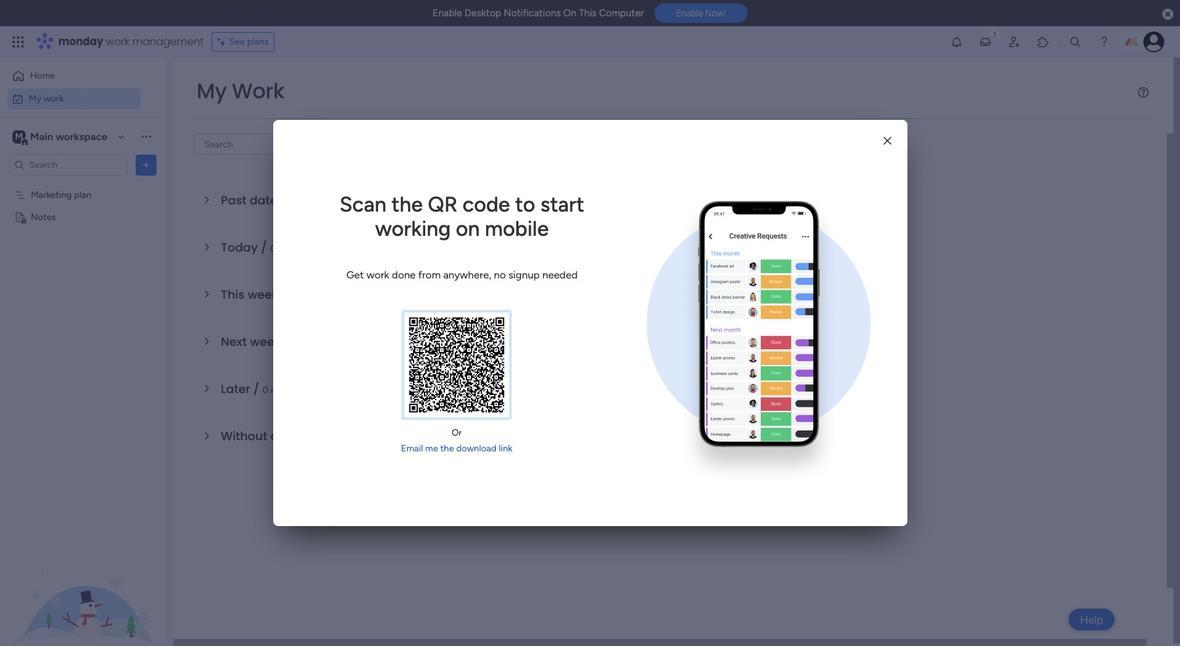 Task type: locate. For each thing, give the bounding box(es) containing it.
0 inside later / 0 items
[[262, 385, 268, 396]]

0
[[270, 243, 276, 254], [262, 385, 268, 396]]

Search in workspace field
[[28, 157, 109, 172]]

my left work
[[197, 76, 227, 105]]

a
[[270, 428, 278, 444]]

from
[[418, 269, 441, 281]]

my
[[197, 76, 227, 105], [29, 93, 41, 104]]

/ right "date"
[[312, 428, 318, 444]]

1 vertical spatial 0
[[262, 385, 268, 396]]

week for this
[[248, 286, 278, 303]]

this right the on
[[579, 7, 597, 19]]

without
[[221, 428, 267, 444]]

see plans
[[229, 36, 269, 47]]

enable left desktop
[[433, 7, 462, 19]]

0 horizontal spatial work
[[44, 93, 64, 104]]

working
[[375, 216, 451, 241]]

work for my
[[44, 93, 64, 104]]

2 vertical spatial work
[[366, 269, 389, 281]]

link
[[499, 443, 512, 454]]

the inside the or email me the download link
[[440, 443, 454, 454]]

needed
[[542, 269, 578, 281]]

work
[[106, 34, 129, 49], [44, 93, 64, 104], [366, 269, 389, 281]]

scan the qr code to start working on mobile
[[340, 192, 584, 241]]

/
[[287, 192, 293, 208], [261, 239, 267, 256], [281, 286, 288, 303], [284, 334, 290, 350], [253, 381, 259, 397], [312, 428, 318, 444]]

enable
[[433, 7, 462, 19], [676, 8, 703, 19]]

items inside today / 0 items
[[278, 243, 301, 254]]

plan
[[74, 189, 91, 200]]

0 horizontal spatial my
[[29, 93, 41, 104]]

the left the qr
[[391, 192, 423, 217]]

inbox image
[[979, 35, 992, 48]]

0 right later
[[262, 385, 268, 396]]

code
[[463, 192, 510, 217]]

without a date /
[[221, 428, 321, 444]]

no
[[494, 269, 506, 281]]

email
[[401, 443, 423, 454]]

items
[[278, 243, 301, 254], [271, 385, 293, 396]]

computer
[[599, 7, 644, 19]]

kendall parks image
[[1143, 31, 1164, 52]]

0 for today /
[[270, 243, 276, 254]]

see
[[229, 36, 245, 47]]

items for today /
[[278, 243, 301, 254]]

week right next
[[250, 334, 281, 350]]

work right get
[[366, 269, 389, 281]]

0 vertical spatial the
[[391, 192, 423, 217]]

help button
[[1069, 609, 1115, 630]]

done
[[392, 269, 416, 281]]

week
[[248, 286, 278, 303], [250, 334, 281, 350]]

None search field
[[193, 134, 316, 155]]

1 horizontal spatial enable
[[676, 8, 703, 19]]

my work
[[29, 93, 64, 104]]

week down today / 0 items
[[248, 286, 278, 303]]

qr
[[428, 192, 458, 217]]

0 horizontal spatial this
[[221, 286, 245, 303]]

list box containing marketing plan
[[0, 181, 167, 405]]

mobile
[[485, 216, 549, 241]]

notifications
[[504, 7, 561, 19]]

0 horizontal spatial 0
[[262, 385, 268, 396]]

my inside button
[[29, 93, 41, 104]]

my for my work
[[197, 76, 227, 105]]

0 inside today / 0 items
[[270, 243, 276, 254]]

enable inside button
[[676, 8, 703, 19]]

option
[[0, 183, 167, 185]]

work right monday
[[106, 34, 129, 49]]

0 horizontal spatial enable
[[433, 7, 462, 19]]

/ right dates
[[287, 192, 293, 208]]

workspace image
[[12, 129, 26, 144]]

list box
[[0, 181, 167, 405]]

help image
[[1098, 35, 1111, 48]]

notifications image
[[950, 35, 963, 48]]

items inside later / 0 items
[[271, 385, 293, 396]]

1 vertical spatial the
[[440, 443, 454, 454]]

2 horizontal spatial work
[[366, 269, 389, 281]]

/ down today / 0 items
[[281, 286, 288, 303]]

/ right next
[[284, 334, 290, 350]]

0 for later /
[[262, 385, 268, 396]]

0 vertical spatial week
[[248, 286, 278, 303]]

monday work management
[[58, 34, 204, 49]]

1 vertical spatial work
[[44, 93, 64, 104]]

1 vertical spatial items
[[271, 385, 293, 396]]

0 vertical spatial 0
[[270, 243, 276, 254]]

my work
[[197, 76, 284, 105]]

1 vertical spatial week
[[250, 334, 281, 350]]

items right today
[[278, 243, 301, 254]]

enable now! button
[[654, 3, 748, 23]]

lottie animation image
[[0, 514, 167, 646]]

my down home
[[29, 93, 41, 104]]

desktop
[[465, 7, 501, 19]]

1 vertical spatial this
[[221, 286, 245, 303]]

work down home
[[44, 93, 64, 104]]

now!
[[705, 8, 726, 19]]

this up next
[[221, 286, 245, 303]]

dates
[[250, 192, 284, 208]]

close image
[[884, 136, 891, 146]]

download
[[456, 443, 497, 454]]

0 right today
[[270, 243, 276, 254]]

/ right later
[[253, 381, 259, 397]]

items right later
[[271, 385, 293, 396]]

management
[[132, 34, 204, 49]]

enable left now! on the right of page
[[676, 8, 703, 19]]

0 vertical spatial work
[[106, 34, 129, 49]]

0 vertical spatial items
[[278, 243, 301, 254]]

to
[[515, 192, 535, 217]]

work inside button
[[44, 93, 64, 104]]

1 horizontal spatial 0
[[270, 243, 276, 254]]

1 horizontal spatial my
[[197, 76, 227, 105]]

0 horizontal spatial the
[[391, 192, 423, 217]]

today / 0 items
[[221, 239, 301, 256]]

the right me on the bottom
[[440, 443, 454, 454]]

see plans button
[[211, 32, 275, 52]]

the
[[391, 192, 423, 217], [440, 443, 454, 454]]

0 vertical spatial this
[[579, 7, 597, 19]]

1 horizontal spatial work
[[106, 34, 129, 49]]

home
[[30, 70, 55, 81]]

me
[[425, 443, 438, 454]]

1 horizontal spatial the
[[440, 443, 454, 454]]

next
[[221, 334, 247, 350]]

this
[[579, 7, 597, 19], [221, 286, 245, 303]]



Task type: vqa. For each thing, say whether or not it's contained in the screenshot.
the See plans icon
no



Task type: describe. For each thing, give the bounding box(es) containing it.
my work button
[[8, 88, 141, 109]]

the inside scan the qr code to start working on mobile
[[391, 192, 423, 217]]

later
[[221, 381, 250, 397]]

work for get
[[366, 269, 389, 281]]

search everything image
[[1069, 35, 1082, 48]]

enable for enable desktop notifications on this computer
[[433, 7, 462, 19]]

select product image
[[12, 35, 25, 48]]

on
[[456, 216, 480, 241]]

marketing plan
[[31, 189, 91, 200]]

or email me the download link
[[401, 427, 512, 454]]

get
[[346, 269, 364, 281]]

signup
[[508, 269, 540, 281]]

apps image
[[1037, 35, 1050, 48]]

plans
[[247, 36, 269, 47]]

home button
[[8, 66, 141, 86]]

today
[[221, 239, 258, 256]]

get work done from anywhere, no signup needed
[[346, 269, 578, 281]]

past
[[221, 192, 247, 208]]

m
[[15, 131, 23, 142]]

anywhere,
[[443, 269, 491, 281]]

marketing
[[31, 189, 72, 200]]

dapulse close image
[[1162, 8, 1174, 21]]

date
[[281, 428, 309, 444]]

workspace
[[56, 130, 107, 143]]

scan
[[340, 192, 386, 217]]

monday
[[58, 34, 103, 49]]

later / 0 items
[[221, 381, 293, 397]]

lottie animation element
[[0, 514, 167, 646]]

my for my work
[[29, 93, 41, 104]]

or
[[452, 427, 462, 439]]

week for next
[[250, 334, 281, 350]]

1 horizontal spatial this
[[579, 7, 597, 19]]

main
[[30, 130, 53, 143]]

1 image
[[989, 27, 1001, 42]]

this week /
[[221, 286, 291, 303]]

Filter dashboard by text search field
[[193, 134, 316, 155]]

enable now!
[[676, 8, 726, 19]]

work
[[232, 76, 284, 105]]

work for monday
[[106, 34, 129, 49]]

main workspace
[[30, 130, 107, 143]]

help
[[1080, 613, 1103, 626]]

enable desktop notifications on this computer
[[433, 7, 644, 19]]

past dates /
[[221, 192, 296, 208]]

notes
[[31, 211, 56, 222]]

invite members image
[[1008, 35, 1021, 48]]

private board image
[[14, 211, 26, 223]]

enable for enable now!
[[676, 8, 703, 19]]

workspace selection element
[[12, 129, 109, 146]]

items for later /
[[271, 385, 293, 396]]

next week /
[[221, 334, 293, 350]]

on
[[563, 7, 576, 19]]

/ right today
[[261, 239, 267, 256]]

start
[[540, 192, 584, 217]]



